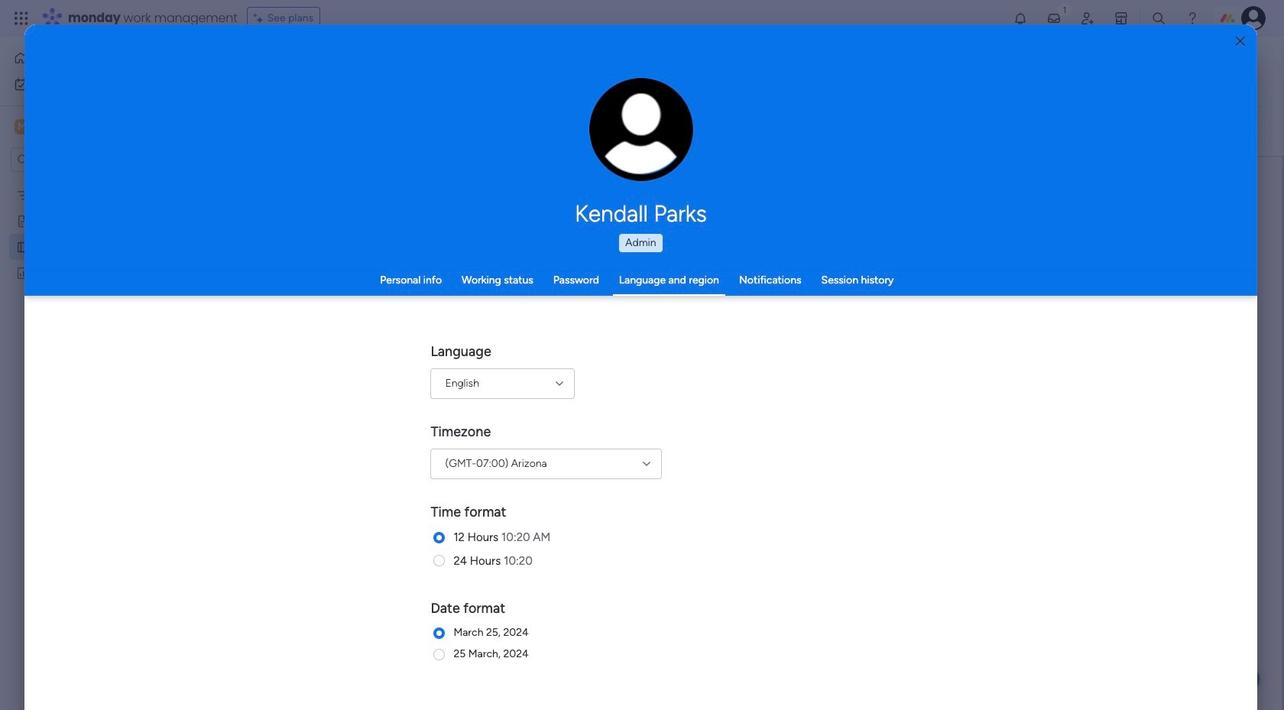 Task type: locate. For each thing, give the bounding box(es) containing it.
option
[[9, 46, 186, 70], [9, 72, 186, 96], [0, 181, 195, 184]]

see plans image
[[254, 10, 267, 27]]

update feed image
[[1047, 11, 1062, 26]]

private board image
[[16, 213, 31, 228]]

1 group from the top
[[540, 276, 946, 365]]

workspace image
[[15, 119, 30, 135]]

2 vertical spatial option
[[0, 181, 195, 184]]

help image
[[1185, 11, 1201, 26]]

Search in workspace field
[[32, 151, 128, 169]]

workspace selection element
[[15, 118, 128, 138]]

public dashboard image
[[16, 265, 31, 280]]

Choose a date date field
[[540, 493, 946, 522]]

kendall parks image
[[1242, 6, 1266, 31]]

select product image
[[14, 11, 29, 26]]

list box
[[0, 179, 195, 492]]

group
[[540, 276, 946, 365], [540, 365, 946, 453], [540, 453, 946, 536]]

tab
[[331, 82, 390, 106]]



Task type: describe. For each thing, give the bounding box(es) containing it.
1 vertical spatial option
[[9, 72, 186, 96]]

form form
[[203, 157, 1283, 710]]

collapse image
[[1246, 125, 1259, 138]]

invite members image
[[1080, 11, 1096, 26]]

monday marketplace image
[[1114, 11, 1129, 26]]

1 image
[[1058, 1, 1072, 18]]

search everything image
[[1152, 11, 1167, 26]]

0 vertical spatial option
[[9, 46, 186, 70]]

name text field
[[540, 316, 946, 346]]

3 group from the top
[[540, 453, 946, 536]]

public board image
[[16, 239, 31, 254]]

notifications image
[[1013, 11, 1028, 26]]

2 group from the top
[[540, 365, 946, 453]]

close image
[[1236, 36, 1246, 47]]



Task type: vqa. For each thing, say whether or not it's contained in the screenshot.
SEE PLANS icon
yes



